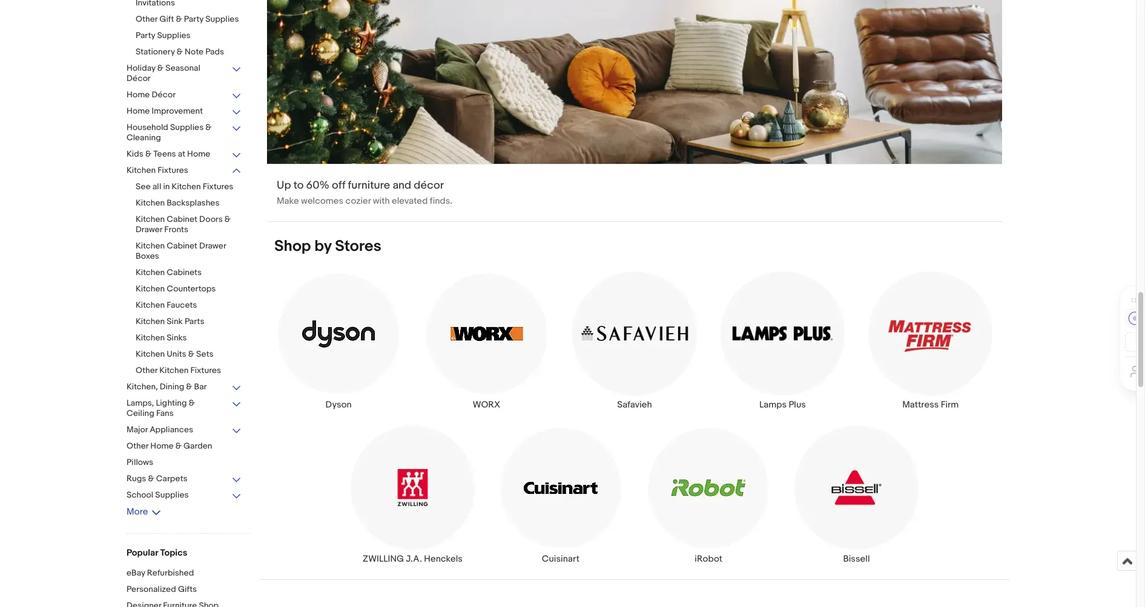 Task type: locate. For each thing, give the bounding box(es) containing it.
kitchen cabinet doors & drawer fronts link
[[136, 214, 242, 236]]

& left bar
[[186, 382, 192, 392]]

cuisinart link
[[487, 426, 635, 566]]

& left sets
[[188, 349, 194, 360]]

garden
[[183, 441, 212, 452]]

drawer up boxes
[[136, 225, 162, 235]]

supplies up pads
[[205, 14, 239, 24]]

party supplies link
[[136, 30, 242, 42]]

décor down stationery
[[127, 73, 151, 84]]

cabinet down fronts
[[167, 241, 197, 251]]

fixtures down sets
[[190, 366, 221, 376]]

furniture
[[348, 179, 390, 192]]

1 vertical spatial décor
[[152, 90, 176, 100]]

none text field containing up to 60% off furniture and décor
[[267, 0, 1002, 222]]

home
[[127, 90, 150, 100], [127, 106, 150, 116], [187, 149, 210, 159], [150, 441, 174, 452]]

décor up improvement
[[152, 90, 176, 100]]

personalized
[[127, 585, 176, 595]]

other gift & party supplies link
[[136, 14, 242, 25]]

0 horizontal spatial décor
[[127, 73, 151, 84]]

stationery
[[136, 47, 175, 57]]

& right rugs
[[148, 474, 154, 484]]

worx link
[[413, 271, 561, 411]]

party up party supplies link in the top of the page
[[184, 14, 204, 24]]

parts
[[185, 317, 204, 327]]

0 vertical spatial drawer
[[136, 225, 162, 235]]

cabinet down kitchen backsplashes link
[[167, 214, 197, 225]]

kitchen units & sets link
[[136, 349, 242, 361]]

0 vertical spatial other
[[136, 14, 158, 24]]

1 horizontal spatial décor
[[152, 90, 176, 100]]

cabinet
[[167, 214, 197, 225], [167, 241, 197, 251]]

1 vertical spatial party
[[136, 30, 155, 41]]

1 cabinet from the top
[[167, 214, 197, 225]]

school supplies button
[[127, 490, 242, 502]]

make
[[277, 196, 299, 207]]

0 vertical spatial décor
[[127, 73, 151, 84]]

gift
[[159, 14, 174, 24]]

other home & garden link
[[127, 441, 242, 453]]

pillows link
[[127, 458, 242, 469]]

j.a.
[[406, 554, 422, 566]]

2 cabinet from the top
[[167, 241, 197, 251]]

& right gift
[[176, 14, 182, 24]]

kitchen faucets link
[[136, 300, 242, 312]]

worx
[[473, 400, 500, 411]]

holiday & seasonal décor button
[[127, 63, 242, 85]]

at
[[178, 149, 185, 159]]

shop
[[274, 237, 311, 256]]

seasonal
[[165, 63, 200, 73]]

&
[[176, 14, 182, 24], [177, 47, 183, 57], [157, 63, 164, 73], [205, 122, 212, 133], [145, 149, 151, 159], [225, 214, 231, 225], [188, 349, 194, 360], [186, 382, 192, 392], [189, 398, 195, 409], [175, 441, 182, 452], [148, 474, 154, 484]]

see all in kitchen fixtures link
[[136, 182, 242, 193]]

1 vertical spatial other
[[136, 366, 158, 376]]

stationery & note pads link
[[136, 47, 242, 58]]

plus
[[789, 400, 806, 411]]

None text field
[[267, 0, 1002, 222]]

shop by stores
[[274, 237, 381, 256]]

dyson
[[326, 400, 352, 411]]

& down major appliances dropdown button on the bottom left of the page
[[175, 441, 182, 452]]

irobot
[[695, 554, 722, 566]]

home décor button
[[127, 90, 242, 101]]

irobot link
[[635, 426, 783, 566]]

by
[[314, 237, 332, 256]]

party up stationery
[[136, 30, 155, 41]]

other up the kitchen,
[[136, 366, 158, 376]]

topics
[[160, 548, 187, 560]]

fixtures
[[158, 165, 188, 176], [203, 182, 233, 192], [190, 366, 221, 376]]

bar
[[194, 382, 207, 392]]

0 vertical spatial party
[[184, 14, 204, 24]]

party
[[184, 14, 204, 24], [136, 30, 155, 41]]

welcomes
[[301, 196, 343, 207]]

& down stationery
[[157, 63, 164, 73]]

zwilling
[[363, 554, 404, 566]]

finds.
[[430, 196, 452, 207]]

pads
[[205, 47, 224, 57]]

other left gift
[[136, 14, 158, 24]]

bissell
[[843, 554, 870, 566]]

décor
[[127, 73, 151, 84], [152, 90, 176, 100]]

more
[[127, 507, 148, 518]]

fixtures up in
[[158, 165, 188, 176]]

kitchen,
[[127, 382, 158, 392]]

dining
[[160, 382, 184, 392]]

major appliances button
[[127, 425, 242, 437]]

kitchen sink parts link
[[136, 317, 242, 328]]

personalized gifts link
[[127, 585, 251, 596]]

kids
[[127, 149, 143, 159]]

lamps, lighting & ceiling fans button
[[127, 398, 242, 420]]

ebay refurbished personalized gifts
[[127, 569, 197, 595]]

fixtures up backsplashes
[[203, 182, 233, 192]]

mattress
[[902, 400, 939, 411]]

& left note at the left top of page
[[177, 47, 183, 57]]

1 vertical spatial cabinet
[[167, 241, 197, 251]]

drawer
[[136, 225, 162, 235], [199, 241, 226, 251]]

lamps,
[[127, 398, 154, 409]]

0 vertical spatial cabinet
[[167, 214, 197, 225]]

kitchen
[[127, 165, 156, 176], [172, 182, 201, 192], [136, 198, 165, 208], [136, 214, 165, 225], [136, 241, 165, 251], [136, 268, 165, 278], [136, 284, 165, 294], [136, 300, 165, 311], [136, 317, 165, 327], [136, 333, 165, 343], [136, 349, 165, 360], [159, 366, 189, 376]]

school
[[127, 490, 153, 501]]

home improvement button
[[127, 106, 242, 117]]

kitchen backsplashes link
[[136, 198, 242, 210]]

kitchen sinks link
[[136, 333, 242, 345]]

countertops
[[167, 284, 216, 294]]

stores
[[335, 237, 381, 256]]

ebay
[[127, 569, 145, 579]]

ebay refurbished link
[[127, 569, 251, 580]]

home down holiday
[[127, 90, 150, 100]]

up to 60% off furniture and décor make welcomes cozier with elevated finds.
[[277, 179, 452, 207]]

other down major
[[127, 441, 148, 452]]

1 vertical spatial drawer
[[199, 241, 226, 251]]

henckels
[[424, 554, 463, 566]]

supplies down carpets
[[155, 490, 189, 501]]

drawer down doors
[[199, 241, 226, 251]]



Task type: describe. For each thing, give the bounding box(es) containing it.
units
[[167, 349, 186, 360]]

0 horizontal spatial party
[[136, 30, 155, 41]]

safavieh link
[[561, 271, 709, 411]]

& down kitchen, dining & bar 'dropdown button'
[[189, 398, 195, 409]]

and
[[393, 179, 411, 192]]

firm
[[941, 400, 959, 411]]

fans
[[156, 409, 174, 419]]

zwilling j.a. henckels
[[363, 554, 463, 566]]

lighting
[[156, 398, 187, 409]]

cabinets
[[167, 268, 202, 278]]

1 horizontal spatial drawer
[[199, 241, 226, 251]]

kitchen countertops link
[[136, 284, 242, 296]]

kids & teens at home button
[[127, 149, 242, 160]]

appliances
[[150, 425, 193, 435]]

ceiling
[[127, 409, 154, 419]]

supplies down gift
[[157, 30, 191, 41]]

household supplies & cleaning button
[[127, 122, 242, 144]]

kitchen, dining & bar button
[[127, 382, 242, 394]]

faucets
[[167, 300, 197, 311]]

safavieh
[[617, 400, 652, 411]]

& right doors
[[225, 214, 231, 225]]

home right at
[[187, 149, 210, 159]]

other kitchen fixtures link
[[136, 366, 242, 377]]

rugs & carpets button
[[127, 474, 242, 486]]

kitchen cabinet drawer boxes link
[[136, 241, 242, 263]]

doors
[[199, 214, 223, 225]]

improvement
[[152, 106, 203, 116]]

2 vertical spatial fixtures
[[190, 366, 221, 376]]

more button
[[127, 507, 161, 518]]

cuisinart
[[542, 554, 579, 566]]

kitchen fixtures button
[[127, 165, 242, 177]]

household
[[127, 122, 168, 133]]

other gift & party supplies party supplies stationery & note pads
[[136, 14, 239, 57]]

to
[[293, 179, 304, 192]]

popular topics
[[127, 548, 187, 560]]

mattress firm link
[[857, 271, 1005, 411]]

in
[[163, 182, 170, 192]]

gifts
[[178, 585, 197, 595]]

refurbished
[[147, 569, 194, 579]]

other inside other gift & party supplies party supplies stationery & note pads
[[136, 14, 158, 24]]

0 horizontal spatial drawer
[[136, 225, 162, 235]]

teens
[[153, 149, 176, 159]]

60%
[[306, 179, 329, 192]]

sinks
[[167, 333, 187, 343]]

& right kids
[[145, 149, 151, 159]]

holiday
[[127, 63, 155, 73]]

2 vertical spatial other
[[127, 441, 148, 452]]

kitchen cabinets link
[[136, 268, 242, 279]]

all
[[153, 182, 161, 192]]

popular
[[127, 548, 158, 560]]

& down home improvement dropdown button
[[205, 122, 212, 133]]

home up household
[[127, 106, 150, 116]]

fronts
[[164, 225, 188, 235]]

lamps plus link
[[709, 271, 857, 411]]

home down the 'appliances'
[[150, 441, 174, 452]]

bissell link
[[783, 426, 931, 566]]

sink
[[167, 317, 183, 327]]

with
[[373, 196, 390, 207]]

up
[[277, 179, 291, 192]]

1 horizontal spatial party
[[184, 14, 204, 24]]

1 vertical spatial fixtures
[[203, 182, 233, 192]]

backsplashes
[[167, 198, 219, 208]]

carpets
[[156, 474, 187, 484]]

see
[[136, 182, 151, 192]]

pillows
[[127, 458, 153, 468]]

holiday & seasonal décor home décor home improvement household supplies & cleaning kids & teens at home kitchen fixtures see all in kitchen fixtures kitchen backsplashes kitchen cabinet doors & drawer fronts kitchen cabinet drawer boxes kitchen cabinets kitchen countertops kitchen faucets kitchen sink parts kitchen sinks kitchen units & sets other kitchen fixtures kitchen, dining & bar lamps, lighting & ceiling fans major appliances other home & garden pillows rugs & carpets school supplies
[[127, 63, 233, 501]]

sets
[[196, 349, 213, 360]]

décor
[[414, 179, 444, 192]]

dyson link
[[265, 271, 413, 411]]

lamps
[[759, 400, 787, 411]]

note
[[185, 47, 204, 57]]

mattress firm
[[902, 400, 959, 411]]

rugs
[[127, 474, 146, 484]]

elevated
[[392, 196, 428, 207]]

supplies down home improvement dropdown button
[[170, 122, 204, 133]]

boxes
[[136, 251, 159, 262]]

0 vertical spatial fixtures
[[158, 165, 188, 176]]



Task type: vqa. For each thing, say whether or not it's contained in the screenshot.
"off"
yes



